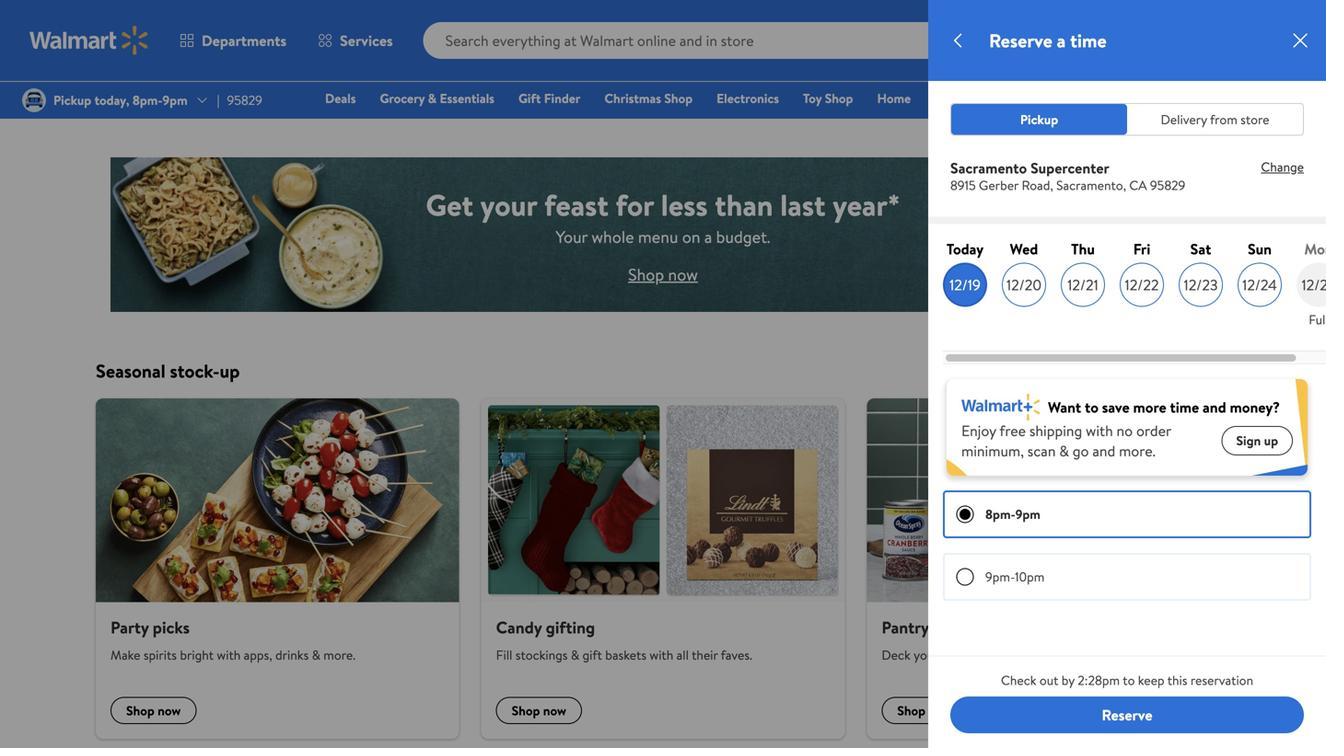 Task type: locate. For each thing, give the bounding box(es) containing it.
now down shelves
[[929, 702, 952, 720]]

0 vertical spatial a
[[1057, 28, 1066, 53]]

fashion
[[935, 89, 978, 107]]

1 horizontal spatial all
[[1012, 647, 1025, 665]]

1 vertical spatial up
[[1265, 432, 1279, 450]]

reserve button
[[951, 697, 1305, 734]]

12/2
[[1302, 275, 1327, 295]]

stockings
[[516, 647, 568, 665]]

time
[[1071, 28, 1107, 53], [1170, 398, 1200, 418]]

wed
[[1010, 239, 1039, 259]]

sign up
[[1237, 432, 1279, 450]]

0 horizontal spatial gift
[[519, 89, 541, 107]]

2 all from the left
[[1012, 647, 1025, 665]]

toy shop link
[[795, 88, 862, 108]]

0 horizontal spatial more.
[[324, 647, 356, 665]]

2 gift from the left
[[1002, 89, 1025, 107]]

0 horizontal spatial all
[[677, 647, 689, 665]]

0 horizontal spatial your
[[481, 184, 537, 225]]

home
[[877, 89, 911, 107]]

gift
[[519, 89, 541, 107], [1002, 89, 1025, 107]]

0 vertical spatial time
[[1071, 28, 1107, 53]]

0 vertical spatial your
[[481, 184, 537, 225]]

faves.
[[721, 647, 753, 665]]

$1,054.37
[[1268, 46, 1305, 59]]

shop now down stockings
[[512, 702, 567, 720]]

now for candy gifting
[[543, 702, 567, 720]]

shelves
[[942, 647, 982, 665]]

10pm
[[1015, 568, 1045, 586]]

party picks list item
[[85, 399, 470, 740]]

0 horizontal spatial to
[[1085, 398, 1099, 418]]

shop down stockings
[[512, 702, 540, 720]]

0 horizontal spatial for
[[616, 184, 654, 225]]

all inside pantry staples deck your shelves with all you need for holiday meals
[[1012, 647, 1025, 665]]

gift for gift finder
[[519, 89, 541, 107]]

& left 'gift'
[[571, 647, 580, 665]]

candy gifting fill stockings & gift baskets with all their faves.
[[496, 617, 753, 665]]

your
[[556, 225, 588, 249]]

with inside candy gifting fill stockings & gift baskets with all their faves.
[[650, 647, 674, 665]]

sacramento supercenter 8915 gerber road, sacramento, ca 95829
[[951, 158, 1186, 194]]

time up registry
[[1071, 28, 1107, 53]]

reserve up gift cards link
[[989, 28, 1053, 53]]

with
[[1086, 421, 1114, 441], [217, 647, 241, 665], [650, 647, 674, 665], [985, 647, 1009, 665]]

1 vertical spatial a
[[705, 225, 712, 249]]

0 horizontal spatial and
[[1093, 441, 1116, 461]]

1 horizontal spatial reserve
[[1102, 706, 1153, 726]]

walmart image
[[29, 26, 149, 55]]

for left less
[[616, 184, 654, 225]]

all left you
[[1012, 647, 1025, 665]]

shop now inside pantry staples list item
[[898, 702, 952, 720]]

1 horizontal spatial gift
[[1002, 89, 1025, 107]]

& inside enjoy free shipping with no order minimum, scan & go and more.
[[1060, 441, 1070, 461]]

and right the go
[[1093, 441, 1116, 461]]

shop down the "make"
[[126, 702, 155, 720]]

now for party picks
[[158, 702, 181, 720]]

Walmart Site-Wide search field
[[423, 22, 1013, 59]]

and left the money?
[[1203, 398, 1227, 418]]

a inside reserve a time dialog
[[1057, 28, 1066, 53]]

0 horizontal spatial reserve
[[989, 28, 1053, 53]]

money?
[[1230, 398, 1281, 418]]

shop right christmas
[[665, 89, 693, 107]]

want
[[1048, 398, 1082, 418]]

all inside candy gifting fill stockings & gift baskets with all their faves.
[[677, 647, 689, 665]]

gift left cards
[[1002, 89, 1025, 107]]

picks
[[153, 617, 190, 640]]

0 horizontal spatial a
[[705, 225, 712, 249]]

more
[[1134, 398, 1167, 418]]

ca
[[1130, 176, 1147, 194]]

time right more
[[1170, 398, 1200, 418]]

with left apps,
[[217, 647, 241, 665]]

1 horizontal spatial up
[[1265, 432, 1279, 450]]

walmart+
[[1241, 89, 1296, 107]]

electronics link
[[709, 88, 788, 108]]

drinks
[[275, 647, 309, 665]]

to
[[1085, 398, 1099, 418], [1123, 672, 1135, 690]]

0 vertical spatial more.
[[1119, 441, 1156, 461]]

gift cards
[[1002, 89, 1060, 107]]

grocery & essentials
[[380, 89, 495, 107]]

1 vertical spatial time
[[1170, 398, 1200, 418]]

1 horizontal spatial to
[[1123, 672, 1135, 690]]

& right drinks
[[312, 647, 321, 665]]

their
[[692, 647, 718, 665]]

1 horizontal spatial and
[[1203, 398, 1227, 418]]

for right need
[[1082, 647, 1098, 665]]

1 horizontal spatial time
[[1170, 398, 1200, 418]]

with left "no"
[[1086, 421, 1114, 441]]

8pm-
[[986, 506, 1016, 524]]

sign
[[1237, 432, 1261, 450]]

a up cards
[[1057, 28, 1066, 53]]

1 all from the left
[[677, 647, 689, 665]]

& inside candy gifting fill stockings & gift baskets with all their faves.
[[571, 647, 580, 665]]

95829
[[1151, 176, 1186, 194]]

your right get
[[481, 184, 537, 225]]

gift cards link
[[994, 88, 1068, 108]]

0 vertical spatial for
[[616, 184, 654, 225]]

1 horizontal spatial for
[[1082, 647, 1098, 665]]

shop down deck
[[898, 702, 926, 720]]

shop now down spirits
[[126, 702, 181, 720]]

fri
[[1134, 239, 1151, 259]]

more. right drinks
[[324, 647, 356, 665]]

reserve down the check out by 2:28pm to keep this reservation
[[1102, 706, 1153, 726]]

1 horizontal spatial a
[[1057, 28, 1066, 53]]

12/19 button
[[943, 263, 988, 307]]

a right on at the top right of page
[[705, 225, 712, 249]]

0 vertical spatial reserve
[[989, 28, 1053, 53]]

now down spirits
[[158, 702, 181, 720]]

back image
[[947, 29, 969, 52]]

with up the check
[[985, 647, 1009, 665]]

0 vertical spatial up
[[220, 358, 240, 384]]

gift
[[583, 647, 602, 665]]

now down stockings
[[543, 702, 567, 720]]

by
[[1062, 672, 1075, 690]]

12/23
[[1184, 275, 1218, 295]]

out
[[1040, 672, 1059, 690]]

delivery
[[1161, 111, 1208, 129]]

2:28pm
[[1078, 672, 1120, 690]]

walmart+ link
[[1233, 88, 1305, 108]]

1 vertical spatial more.
[[324, 647, 356, 665]]

a
[[1057, 28, 1066, 53], [705, 225, 712, 249]]

1 vertical spatial reserve
[[1102, 706, 1153, 726]]

shop now inside candy gifting 'list item'
[[512, 702, 567, 720]]

with right 'baskets' on the left bottom
[[650, 647, 674, 665]]

budget.
[[716, 225, 771, 249]]

essentials
[[440, 89, 495, 107]]

bright
[[180, 647, 214, 665]]

from
[[1211, 111, 1238, 129]]

registry link
[[1076, 88, 1139, 108]]

reserve inside button
[[1102, 706, 1153, 726]]

more. down more
[[1119, 441, 1156, 461]]

list
[[85, 399, 1242, 740]]

1 gift from the left
[[519, 89, 541, 107]]

gift left "finder"
[[519, 89, 541, 107]]

1 vertical spatial for
[[1082, 647, 1098, 665]]

need
[[1051, 647, 1079, 665]]

now inside party picks list item
[[158, 702, 181, 720]]

gift finder link
[[510, 88, 589, 108]]

shop now inside party picks list item
[[126, 702, 181, 720]]

& left the go
[[1060, 441, 1070, 461]]

walmart plus image
[[962, 394, 1041, 421]]

your right deck
[[914, 647, 939, 665]]

deals link
[[317, 88, 364, 108]]

supercenter
[[1031, 158, 1110, 178]]

and
[[1203, 398, 1227, 418], [1093, 441, 1116, 461]]

keep
[[1138, 672, 1165, 690]]

whole
[[592, 225, 634, 249]]

christmas shop link
[[596, 88, 701, 108]]

get your feast for less than last year* image
[[111, 156, 1216, 314]]

now inside candy gifting 'list item'
[[543, 702, 567, 720]]

reserve for reserve
[[1102, 706, 1153, 726]]

more.
[[1119, 441, 1156, 461], [324, 647, 356, 665]]

to left "save"
[[1085, 398, 1099, 418]]

with inside enjoy free shipping with no order minimum, scan & go and more.
[[1086, 421, 1114, 441]]

shop inside candy gifting 'list item'
[[512, 702, 540, 720]]

shop now down deck
[[898, 702, 952, 720]]

shop inside pantry staples list item
[[898, 702, 926, 720]]

less
[[661, 184, 708, 225]]

for
[[616, 184, 654, 225], [1082, 647, 1098, 665]]

you
[[1028, 647, 1048, 665]]

road,
[[1022, 176, 1054, 194]]

1 horizontal spatial more.
[[1119, 441, 1156, 461]]

all left their
[[677, 647, 689, 665]]

0 vertical spatial and
[[1203, 398, 1227, 418]]

1 vertical spatial your
[[914, 647, 939, 665]]

now down on at the top right of page
[[668, 263, 698, 286]]

full
[[1309, 311, 1327, 329]]

to left the keep
[[1123, 672, 1135, 690]]

& right the grocery
[[428, 89, 437, 107]]

&
[[428, 89, 437, 107], [1060, 441, 1070, 461], [312, 647, 321, 665], [571, 647, 580, 665]]

all
[[677, 647, 689, 665], [1012, 647, 1025, 665]]

gift finder
[[519, 89, 581, 107]]

now
[[668, 263, 698, 286], [158, 702, 181, 720], [543, 702, 567, 720], [929, 702, 952, 720]]

12/20
[[1007, 275, 1042, 295]]

& inside grocery & essentials link
[[428, 89, 437, 107]]

1 horizontal spatial your
[[914, 647, 939, 665]]

1 vertical spatial and
[[1093, 441, 1116, 461]]

now inside pantry staples list item
[[929, 702, 952, 720]]

more. inside party picks make spirits bright with apps, drinks & more.
[[324, 647, 356, 665]]



Task type: describe. For each thing, give the bounding box(es) containing it.
delivery from store button
[[1128, 104, 1304, 135]]

12/22 button
[[1120, 263, 1164, 307]]

9pm-10pm radio
[[956, 568, 975, 587]]

thu
[[1072, 239, 1095, 259]]

stock-
[[170, 358, 220, 384]]

reserve a time dialog
[[929, 0, 1327, 749]]

baskets
[[606, 647, 647, 665]]

fashion link
[[927, 88, 986, 108]]

your inside pantry staples deck your shelves with all you need for holiday meals
[[914, 647, 939, 665]]

today
[[947, 239, 984, 259]]

your inside get your feast for less than last year* your whole menu on a budget.
[[481, 184, 537, 225]]

12/24 button
[[1238, 263, 1282, 307]]

list containing party picks
[[85, 399, 1242, 740]]

now for pantry staples
[[929, 702, 952, 720]]

shop now for party picks
[[126, 702, 181, 720]]

free
[[1000, 421, 1026, 441]]

check
[[1001, 672, 1037, 690]]

shop now down menu
[[628, 263, 698, 286]]

shipping
[[1030, 421, 1083, 441]]

store
[[1241, 111, 1270, 129]]

close panel image
[[1290, 29, 1312, 52]]

grocery
[[380, 89, 425, 107]]

staples
[[933, 617, 983, 640]]

candy gifting list item
[[470, 399, 856, 740]]

deals
[[325, 89, 356, 107]]

12/23 button
[[1179, 263, 1223, 307]]

apps,
[[244, 647, 272, 665]]

party picks make spirits bright with apps, drinks & more.
[[111, 617, 356, 665]]

order
[[1137, 421, 1172, 441]]

for inside get your feast for less than last year* your whole menu on a budget.
[[616, 184, 654, 225]]

registry
[[1084, 89, 1131, 107]]

0 horizontal spatial up
[[220, 358, 240, 384]]

christmas
[[605, 89, 661, 107]]

a inside get your feast for less than last year* your whole menu on a budget.
[[705, 225, 712, 249]]

12/2 button
[[1297, 263, 1327, 307]]

this
[[1168, 672, 1188, 690]]

deck
[[882, 647, 911, 665]]

33
[[1289, 20, 1301, 36]]

save
[[1103, 398, 1130, 418]]

on
[[682, 225, 701, 249]]

shop right toy
[[825, 89, 854, 107]]

up inside button
[[1265, 432, 1279, 450]]

pickup
[[1021, 111, 1059, 129]]

shop now for pantry staples
[[898, 702, 952, 720]]

minimum,
[[962, 441, 1024, 461]]

one
[[1155, 89, 1183, 107]]

one debit
[[1155, 89, 1217, 107]]

scan
[[1028, 441, 1056, 461]]

Search search field
[[423, 22, 1013, 59]]

8915
[[951, 176, 976, 194]]

9pm-10pm
[[986, 568, 1045, 586]]

& inside party picks make spirits bright with apps, drinks & more.
[[312, 647, 321, 665]]

gerber
[[979, 176, 1019, 194]]

more. inside enjoy free shipping with no order minimum, scan & go and more.
[[1119, 441, 1156, 461]]

with inside pantry staples deck your shelves with all you need for holiday meals
[[985, 647, 1009, 665]]

gift for gift cards
[[1002, 89, 1025, 107]]

feast
[[544, 184, 609, 225]]

mon
[[1305, 239, 1327, 259]]

candy
[[496, 617, 542, 640]]

no
[[1117, 421, 1133, 441]]

pantry staples deck your shelves with all you need for holiday meals
[[882, 617, 1176, 665]]

9pm-
[[986, 568, 1015, 586]]

get your feast for less than last year* your whole menu on a budget.
[[426, 184, 901, 249]]

shop now for candy gifting
[[512, 702, 567, 720]]

change button
[[1247, 158, 1305, 176]]

shop down menu
[[628, 263, 664, 286]]

sun
[[1248, 239, 1272, 259]]

enjoy
[[962, 421, 997, 441]]

pickup button
[[952, 104, 1128, 135]]

meals
[[1144, 647, 1176, 665]]

toy
[[803, 89, 822, 107]]

with inside party picks make spirits bright with apps, drinks & more.
[[217, 647, 241, 665]]

0 horizontal spatial time
[[1071, 28, 1107, 53]]

holiday
[[1101, 647, 1141, 665]]

8pm-9pm radio
[[956, 506, 975, 524]]

reservation
[[1191, 672, 1254, 690]]

toy shop
[[803, 89, 854, 107]]

12/21
[[1068, 275, 1099, 295]]

12/20 button
[[1002, 263, 1047, 307]]

8pm-9pm
[[986, 506, 1041, 524]]

change
[[1262, 158, 1305, 176]]

fill
[[496, 647, 513, 665]]

spirits
[[144, 647, 177, 665]]

reserve for reserve a time
[[989, 28, 1053, 53]]

go
[[1073, 441, 1089, 461]]

12/21 button
[[1061, 263, 1106, 307]]

0 vertical spatial to
[[1085, 398, 1099, 418]]

want to save more time and money?
[[1048, 398, 1281, 418]]

enjoy free shipping with no order minimum, scan & go and more.
[[962, 421, 1172, 461]]

pantry staples list item
[[856, 399, 1242, 740]]

9pm
[[1016, 506, 1041, 524]]

delivery from store
[[1161, 111, 1270, 129]]

1 vertical spatial to
[[1123, 672, 1135, 690]]

sign up button
[[1222, 426, 1293, 456]]

last
[[781, 184, 826, 225]]

than
[[715, 184, 773, 225]]

sacramento
[[951, 158, 1027, 178]]

and inside enjoy free shipping with no order minimum, scan & go and more.
[[1093, 441, 1116, 461]]

electronics
[[717, 89, 779, 107]]

sacramento,
[[1057, 176, 1127, 194]]

shop inside party picks list item
[[126, 702, 155, 720]]

for inside pantry staples deck your shelves with all you need for holiday meals
[[1082, 647, 1098, 665]]

christmas shop
[[605, 89, 693, 107]]



Task type: vqa. For each thing, say whether or not it's contained in the screenshot.


